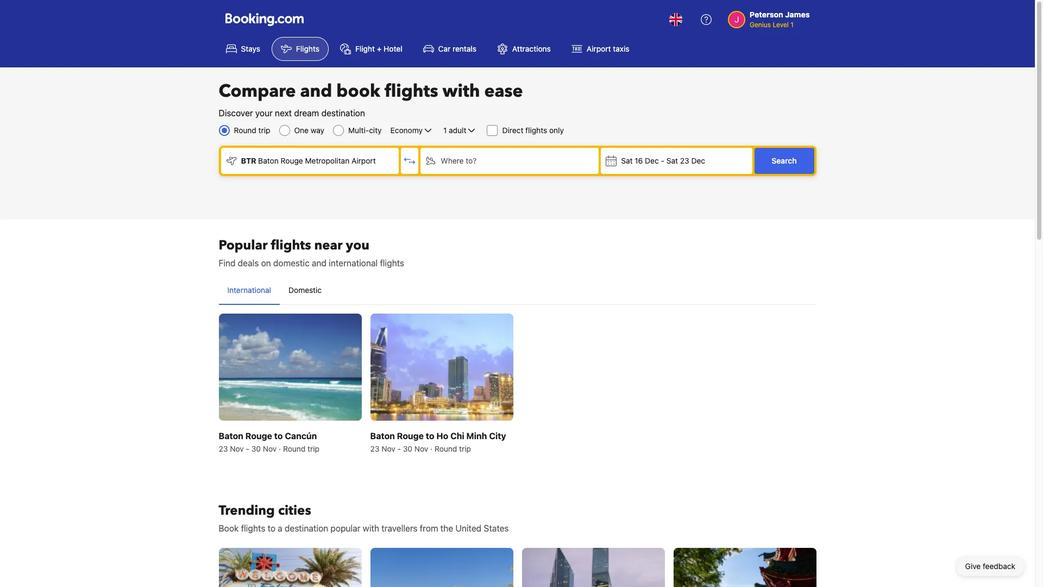 Task type: describe. For each thing, give the bounding box(es) containing it.
flight
[[356, 44, 375, 53]]

where to?
[[441, 156, 477, 165]]

baton for baton rouge to cancún
[[219, 431, 244, 441]]

give feedback button
[[957, 557, 1025, 576]]

feedback
[[984, 562, 1016, 571]]

0 horizontal spatial round
[[234, 126, 257, 135]]

flights up domestic
[[271, 236, 311, 254]]

international
[[228, 285, 271, 295]]

23 inside sat 16 dec - sat 23 dec dropdown button
[[681, 156, 690, 165]]

ease
[[485, 79, 523, 103]]

to inside trending cities book flights to a destination popular with travellers from the united states
[[268, 524, 276, 533]]

rouge for baton rouge to ho chi minh city
[[397, 431, 424, 441]]

popular
[[331, 524, 361, 533]]

attractions
[[513, 44, 551, 53]]

international
[[329, 258, 378, 268]]

way
[[311, 126, 325, 135]]

1 inside popup button
[[444, 126, 447, 135]]

domestic button
[[280, 276, 331, 304]]

on
[[261, 258, 271, 268]]

near
[[315, 236, 343, 254]]

popular
[[219, 236, 268, 254]]

city
[[489, 431, 507, 441]]

2 sat from the left
[[667, 156, 679, 165]]

tab list containing international
[[219, 276, 817, 306]]

- inside dropdown button
[[661, 156, 665, 165]]

1 horizontal spatial baton
[[258, 156, 279, 165]]

23 inside baton rouge to ho chi minh city 23 nov - 30 nov · round trip
[[371, 444, 380, 454]]

1 nov from the left
[[230, 444, 244, 454]]

and inside compare and book flights with ease discover your next dream destination
[[300, 79, 332, 103]]

airport taxis link
[[563, 37, 639, 61]]

airport inside the airport taxis link
[[587, 44, 611, 53]]

1 dec from the left
[[645, 156, 659, 165]]

trending cities book flights to a destination popular with travellers from the united states
[[219, 502, 509, 533]]

and inside popular flights near you find deals on domestic and international flights
[[312, 258, 327, 268]]

discover
[[219, 108, 253, 118]]

· inside baton rouge to ho chi minh city 23 nov - 30 nov · round trip
[[431, 444, 433, 454]]

level
[[773, 21, 789, 29]]

flights left only
[[526, 126, 548, 135]]

flights inside trending cities book flights to a destination popular with travellers from the united states
[[241, 524, 265, 533]]

round trip
[[234, 126, 270, 135]]

rouge for baton rouge to cancún
[[246, 431, 272, 441]]

find
[[219, 258, 236, 268]]

stays link
[[217, 37, 270, 61]]

states
[[484, 524, 509, 533]]

2 dec from the left
[[692, 156, 706, 165]]

trending
[[219, 502, 275, 520]]

car rentals link
[[414, 37, 486, 61]]

give feedback
[[966, 562, 1016, 571]]

cancún
[[285, 431, 317, 441]]

sat 16 dec - sat 23 dec button
[[601, 148, 753, 174]]

2 nov from the left
[[263, 444, 277, 454]]

· inside 'baton rouge to cancún 23 nov - 30 nov · round trip'
[[279, 444, 281, 454]]

ho
[[437, 431, 449, 441]]

domestic
[[273, 258, 310, 268]]

taxis
[[613, 44, 630, 53]]

- inside 'baton rouge to cancún 23 nov - 30 nov · round trip'
[[246, 444, 250, 454]]

city
[[369, 126, 382, 135]]

minh
[[467, 431, 487, 441]]

to?
[[466, 156, 477, 165]]

1 horizontal spatial rouge
[[281, 156, 303, 165]]

international button
[[219, 276, 280, 304]]

1 adult button
[[443, 124, 479, 137]]

+
[[377, 44, 382, 53]]

direct
[[503, 126, 524, 135]]

only
[[550, 126, 564, 135]]

baton rouge to ho chi minh city 23 nov - 30 nov · round trip
[[371, 431, 507, 454]]

flight + hotel
[[356, 44, 403, 53]]

multi-
[[349, 126, 369, 135]]

one way
[[294, 126, 325, 135]]

flights inside compare and book flights with ease discover your next dream destination
[[385, 79, 438, 103]]

multi-city
[[349, 126, 382, 135]]

a
[[278, 524, 283, 533]]

0 horizontal spatial trip
[[259, 126, 270, 135]]

- inside baton rouge to ho chi minh city 23 nov - 30 nov · round trip
[[398, 444, 401, 454]]

rentals
[[453, 44, 477, 53]]

you
[[346, 236, 370, 254]]

james
[[786, 10, 810, 19]]

travellers
[[382, 524, 418, 533]]

cities
[[278, 502, 311, 520]]

btr baton rouge metropolitan airport
[[241, 156, 376, 165]]



Task type: vqa. For each thing, say whether or not it's contained in the screenshot.
OpenStreetMap
no



Task type: locate. For each thing, give the bounding box(es) containing it.
0 horizontal spatial baton
[[219, 431, 244, 441]]

with
[[443, 79, 480, 103], [363, 524, 380, 533]]

0 horizontal spatial airport
[[352, 156, 376, 165]]

hotel
[[384, 44, 403, 53]]

airport down multi-city
[[352, 156, 376, 165]]

to left ho
[[426, 431, 435, 441]]

rouge left ho
[[397, 431, 424, 441]]

2 · from the left
[[431, 444, 433, 454]]

dream
[[294, 108, 319, 118]]

stays
[[241, 44, 260, 53]]

genius
[[750, 21, 771, 29]]

baton inside 'baton rouge to cancún 23 nov - 30 nov · round trip'
[[219, 431, 244, 441]]

car rentals
[[439, 44, 477, 53]]

to inside 'baton rouge to cancún 23 nov - 30 nov · round trip'
[[274, 431, 283, 441]]

1 horizontal spatial dec
[[692, 156, 706, 165]]

economy
[[391, 126, 423, 135]]

round down ho
[[435, 444, 457, 454]]

rouge left cancún
[[246, 431, 272, 441]]

rouge inside baton rouge to ho chi minh city 23 nov - 30 nov · round trip
[[397, 431, 424, 441]]

0 vertical spatial destination
[[322, 108, 365, 118]]

deals
[[238, 258, 259, 268]]

airport taxis
[[587, 44, 630, 53]]

from
[[420, 524, 438, 533]]

where to? button
[[421, 148, 599, 174]]

0 horizontal spatial ·
[[279, 444, 281, 454]]

0 horizontal spatial rouge
[[246, 431, 272, 441]]

trip down chi on the left
[[459, 444, 471, 454]]

1 vertical spatial airport
[[352, 156, 376, 165]]

adult
[[449, 126, 467, 135]]

sat 16 dec - sat 23 dec
[[622, 156, 706, 165]]

rouge down one
[[281, 156, 303, 165]]

to left a
[[268, 524, 276, 533]]

0 vertical spatial airport
[[587, 44, 611, 53]]

rouge inside 'baton rouge to cancún 23 nov - 30 nov · round trip'
[[246, 431, 272, 441]]

1 vertical spatial 1
[[444, 126, 447, 135]]

0 vertical spatial 1
[[791, 21, 794, 29]]

and down the near
[[312, 258, 327, 268]]

baton rouge to cancún 23 nov - 30 nov · round trip
[[219, 431, 320, 454]]

to for cancún
[[274, 431, 283, 441]]

1 inside peterson james genius level 1
[[791, 21, 794, 29]]

and up 'dream'
[[300, 79, 332, 103]]

1 · from the left
[[279, 444, 281, 454]]

sat right 16
[[667, 156, 679, 165]]

0 horizontal spatial with
[[363, 524, 380, 533]]

2 horizontal spatial rouge
[[397, 431, 424, 441]]

united
[[456, 524, 482, 533]]

airport left taxis
[[587, 44, 611, 53]]

1 adult
[[444, 126, 467, 135]]

trip down cancún
[[308, 444, 320, 454]]

·
[[279, 444, 281, 454], [431, 444, 433, 454]]

baton rouge to cancún image
[[219, 314, 362, 421]]

23 inside 'baton rouge to cancún 23 nov - 30 nov · round trip'
[[219, 444, 228, 454]]

4 nov from the left
[[415, 444, 429, 454]]

1 horizontal spatial 1
[[791, 21, 794, 29]]

sat left 16
[[622, 156, 633, 165]]

to left cancún
[[274, 431, 283, 441]]

destination
[[322, 108, 365, 118], [285, 524, 329, 533]]

the
[[441, 524, 454, 533]]

0 horizontal spatial 30
[[252, 444, 261, 454]]

round down cancún
[[283, 444, 306, 454]]

23
[[681, 156, 690, 165], [219, 444, 228, 454], [371, 444, 380, 454]]

search button
[[755, 148, 815, 174]]

with right popular
[[363, 524, 380, 533]]

rouge
[[281, 156, 303, 165], [246, 431, 272, 441], [397, 431, 424, 441]]

your
[[255, 108, 273, 118]]

flights
[[296, 44, 320, 53]]

btr
[[241, 156, 256, 165]]

1 horizontal spatial -
[[398, 444, 401, 454]]

one
[[294, 126, 309, 135]]

book
[[337, 79, 381, 103]]

-
[[661, 156, 665, 165], [246, 444, 250, 454], [398, 444, 401, 454]]

0 horizontal spatial -
[[246, 444, 250, 454]]

2 horizontal spatial -
[[661, 156, 665, 165]]

next
[[275, 108, 292, 118]]

with up adult
[[443, 79, 480, 103]]

destination inside compare and book flights with ease discover your next dream destination
[[322, 108, 365, 118]]

baton for baton rouge to ho chi minh city
[[371, 431, 395, 441]]

2 horizontal spatial baton
[[371, 431, 395, 441]]

1 horizontal spatial with
[[443, 79, 480, 103]]

1 vertical spatial and
[[312, 258, 327, 268]]

16
[[635, 156, 643, 165]]

baton rouge to ho chi minh city image
[[371, 314, 513, 421]]

2 horizontal spatial round
[[435, 444, 457, 454]]

30 inside baton rouge to ho chi minh city 23 nov - 30 nov · round trip
[[403, 444, 413, 454]]

round inside 'baton rouge to cancún 23 nov - 30 nov · round trip'
[[283, 444, 306, 454]]

popular flights near you find deals on domestic and international flights
[[219, 236, 405, 268]]

1 horizontal spatial ·
[[431, 444, 433, 454]]

1 horizontal spatial 23
[[371, 444, 380, 454]]

flight + hotel link
[[331, 37, 412, 61]]

dec
[[645, 156, 659, 165], [692, 156, 706, 165]]

metropolitan
[[305, 156, 350, 165]]

3 nov from the left
[[382, 444, 396, 454]]

trip
[[259, 126, 270, 135], [308, 444, 320, 454], [459, 444, 471, 454]]

1 horizontal spatial airport
[[587, 44, 611, 53]]

tab list
[[219, 276, 817, 306]]

and
[[300, 79, 332, 103], [312, 258, 327, 268]]

domestic
[[289, 285, 322, 295]]

2 30 from the left
[[403, 444, 413, 454]]

1 right level
[[791, 21, 794, 29]]

trip down your
[[259, 126, 270, 135]]

chi
[[451, 431, 465, 441]]

to for ho
[[426, 431, 435, 441]]

flights link
[[272, 37, 329, 61]]

2 horizontal spatial 23
[[681, 156, 690, 165]]

where
[[441, 156, 464, 165]]

attractions link
[[488, 37, 560, 61]]

0 vertical spatial and
[[300, 79, 332, 103]]

destination up the multi-
[[322, 108, 365, 118]]

0 vertical spatial with
[[443, 79, 480, 103]]

1 30 from the left
[[252, 444, 261, 454]]

1 left adult
[[444, 126, 447, 135]]

car
[[439, 44, 451, 53]]

peterson james genius level 1
[[750, 10, 810, 29]]

1 vertical spatial destination
[[285, 524, 329, 533]]

to
[[274, 431, 283, 441], [426, 431, 435, 441], [268, 524, 276, 533]]

0 horizontal spatial dec
[[645, 156, 659, 165]]

2 horizontal spatial trip
[[459, 444, 471, 454]]

peterson
[[750, 10, 784, 19]]

round down discover
[[234, 126, 257, 135]]

30 inside 'baton rouge to cancún 23 nov - 30 nov · round trip'
[[252, 444, 261, 454]]

to inside baton rouge to ho chi minh city 23 nov - 30 nov · round trip
[[426, 431, 435, 441]]

book
[[219, 524, 239, 533]]

1 vertical spatial with
[[363, 524, 380, 533]]

0 horizontal spatial 23
[[219, 444, 228, 454]]

30
[[252, 444, 261, 454], [403, 444, 413, 454]]

airport
[[587, 44, 611, 53], [352, 156, 376, 165]]

baton
[[258, 156, 279, 165], [219, 431, 244, 441], [371, 431, 395, 441]]

with inside trending cities book flights to a destination popular with travellers from the united states
[[363, 524, 380, 533]]

1 horizontal spatial 30
[[403, 444, 413, 454]]

direct flights only
[[503, 126, 564, 135]]

baton inside baton rouge to ho chi minh city 23 nov - 30 nov · round trip
[[371, 431, 395, 441]]

trip inside baton rouge to ho chi minh city 23 nov - 30 nov · round trip
[[459, 444, 471, 454]]

1
[[791, 21, 794, 29], [444, 126, 447, 135]]

compare
[[219, 79, 296, 103]]

flights right international on the left top
[[380, 258, 405, 268]]

1 horizontal spatial sat
[[667, 156, 679, 165]]

trip inside 'baton rouge to cancún 23 nov - 30 nov · round trip'
[[308, 444, 320, 454]]

give
[[966, 562, 981, 571]]

compare and book flights with ease discover your next dream destination
[[219, 79, 523, 118]]

booking.com logo image
[[225, 13, 304, 26], [225, 13, 304, 26]]

with inside compare and book flights with ease discover your next dream destination
[[443, 79, 480, 103]]

flights up economy
[[385, 79, 438, 103]]

0 horizontal spatial 1
[[444, 126, 447, 135]]

flights
[[385, 79, 438, 103], [526, 126, 548, 135], [271, 236, 311, 254], [380, 258, 405, 268], [241, 524, 265, 533]]

1 horizontal spatial round
[[283, 444, 306, 454]]

0 horizontal spatial sat
[[622, 156, 633, 165]]

round
[[234, 126, 257, 135], [283, 444, 306, 454], [435, 444, 457, 454]]

search
[[772, 156, 797, 165]]

1 sat from the left
[[622, 156, 633, 165]]

1 horizontal spatial trip
[[308, 444, 320, 454]]

destination down cities
[[285, 524, 329, 533]]

destination inside trending cities book flights to a destination popular with travellers from the united states
[[285, 524, 329, 533]]

flights down trending
[[241, 524, 265, 533]]

nov
[[230, 444, 244, 454], [263, 444, 277, 454], [382, 444, 396, 454], [415, 444, 429, 454]]

round inside baton rouge to ho chi minh city 23 nov - 30 nov · round trip
[[435, 444, 457, 454]]



